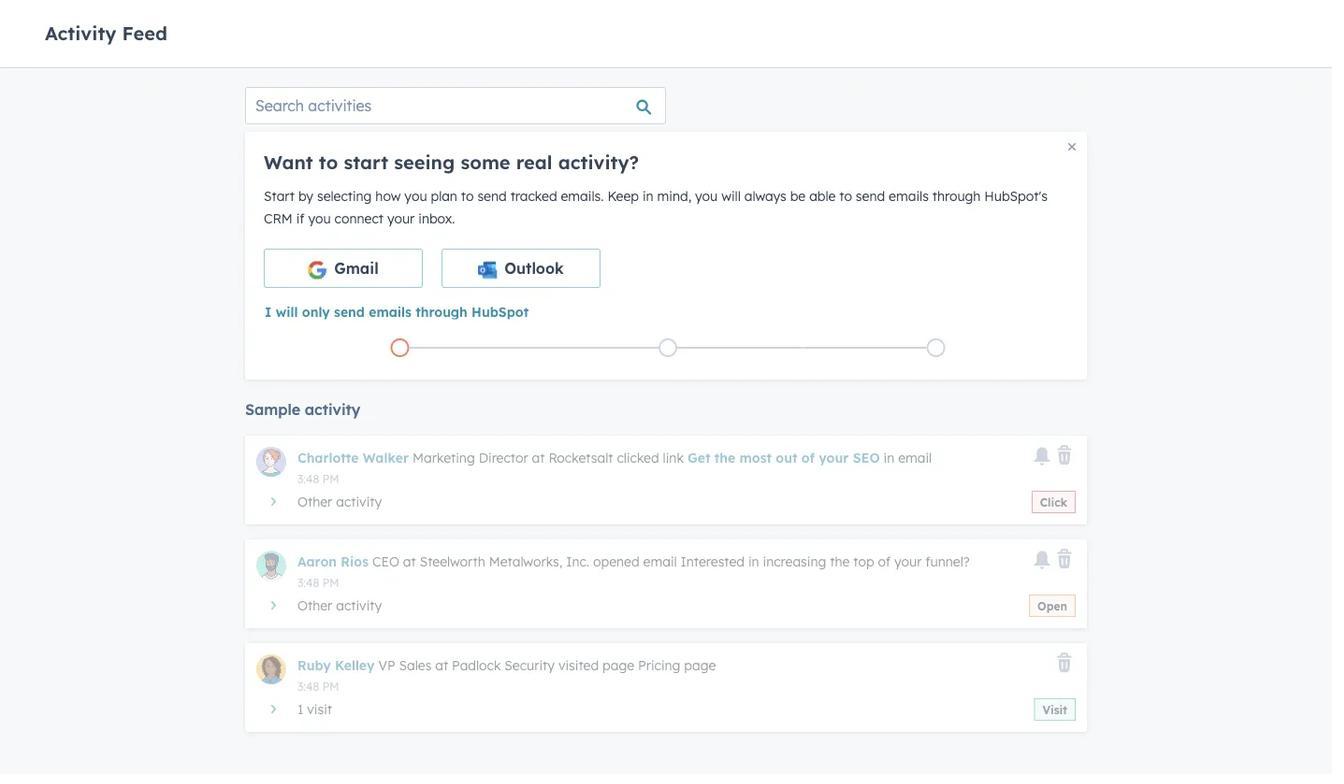 Task type: describe. For each thing, give the bounding box(es) containing it.
selecting
[[317, 188, 372, 204]]

i will only send emails through hubspot button
[[264, 303, 530, 320]]

seo
[[853, 450, 880, 466]]

start by selecting how you plan to send tracked emails. keep in mind, you will always be able to send emails through hubspot's crm if you connect your inbox.
[[264, 188, 1048, 227]]

start
[[264, 188, 295, 204]]

rios
[[341, 554, 369, 570]]

funnel?
[[925, 554, 970, 570]]

start
[[344, 151, 388, 174]]

click
[[1040, 495, 1067, 509]]

0 horizontal spatial of
[[802, 450, 815, 466]]

3:48 pm for aaron rios
[[297, 576, 339, 590]]

real
[[516, 151, 552, 174]]

some
[[461, 151, 510, 174]]

2 horizontal spatial send
[[856, 188, 885, 204]]

director
[[479, 450, 528, 466]]

aaron rios link
[[297, 554, 369, 570]]

pricing
[[638, 658, 680, 674]]

most
[[740, 450, 772, 466]]

0 horizontal spatial to
[[319, 151, 338, 174]]

want
[[264, 151, 313, 174]]

0 horizontal spatial you
[[308, 210, 331, 227]]

ruby
[[297, 658, 331, 674]]

opened
[[593, 554, 640, 570]]

emails inside button
[[369, 303, 412, 320]]

1 vertical spatial your
[[819, 450, 849, 466]]

security
[[505, 658, 555, 674]]

i
[[265, 303, 272, 320]]

0 vertical spatial email
[[898, 450, 932, 466]]

onboarding.steps.sendtrackedemailingmail.title image
[[663, 344, 673, 353]]

emails inside start by selecting how you plan to send tracked emails. keep in mind, you will always be able to send emails through hubspot's crm if you connect your inbox.
[[889, 188, 929, 204]]

able
[[809, 188, 836, 204]]

charlotte walker marketing director at rocketsalt clicked link get the most out of your seo in email
[[297, 450, 932, 466]]

2 horizontal spatial to
[[839, 188, 852, 204]]

at for sales
[[435, 658, 448, 674]]

hubspot
[[472, 303, 529, 320]]

emails.
[[561, 188, 604, 204]]

padlock
[[452, 658, 501, 674]]

walker
[[363, 450, 409, 466]]

sample activity
[[245, 400, 361, 419]]

top
[[853, 554, 874, 570]]

activity
[[305, 400, 361, 419]]

feed
[[122, 21, 167, 44]]

1 horizontal spatial the
[[830, 554, 850, 570]]

if
[[296, 210, 305, 227]]

sales
[[399, 658, 432, 674]]

1 horizontal spatial you
[[404, 188, 427, 204]]

3:48 for aaron rios
[[297, 576, 319, 590]]

activity feed
[[45, 21, 167, 44]]

0 horizontal spatial at
[[403, 554, 416, 570]]

1 vertical spatial of
[[878, 554, 891, 570]]

only
[[302, 303, 330, 320]]

will inside button
[[276, 303, 298, 320]]

0 horizontal spatial email
[[643, 554, 677, 570]]

want to start seeing some real activity?
[[264, 151, 639, 174]]

through inside start by selecting how you plan to send tracked emails. keep in mind, you will always be able to send emails through hubspot's crm if you connect your inbox.
[[933, 188, 981, 204]]

outlook
[[504, 259, 564, 278]]

ruby kelley vp sales at padlock security visited page pricing page
[[297, 658, 716, 674]]

at for director
[[532, 450, 545, 466]]

charlotte walker link
[[297, 450, 409, 466]]

2 horizontal spatial you
[[695, 188, 718, 204]]

open
[[1038, 599, 1067, 613]]

3:48 for ruby kelley
[[297, 680, 319, 694]]

Outlook checkbox
[[442, 249, 601, 288]]

2 page from the left
[[684, 658, 716, 674]]

metalworks,
[[489, 554, 563, 570]]



Task type: vqa. For each thing, say whether or not it's contained in the screenshot.
tab panel
no



Task type: locate. For each thing, give the bounding box(es) containing it.
Gmail checkbox
[[264, 249, 423, 288]]

3:48 pm for ruby kelley
[[297, 680, 339, 694]]

0 horizontal spatial your
[[387, 210, 415, 227]]

1 horizontal spatial emails
[[889, 188, 929, 204]]

through inside button
[[416, 303, 468, 320]]

1 vertical spatial 3:48
[[297, 576, 319, 590]]

pm for ruby kelley
[[323, 680, 339, 694]]

kelley
[[335, 658, 375, 674]]

through
[[933, 188, 981, 204], [416, 303, 468, 320]]

in right 'keep'
[[643, 188, 654, 204]]

aaron
[[297, 554, 337, 570]]

you right 'how'
[[404, 188, 427, 204]]

1 3:48 from the top
[[297, 472, 319, 486]]

1 horizontal spatial your
[[819, 450, 849, 466]]

get
[[688, 450, 711, 466]]

pm
[[323, 472, 339, 486], [323, 576, 339, 590], [323, 680, 339, 694]]

send
[[477, 188, 507, 204], [856, 188, 885, 204], [334, 303, 365, 320]]

of right top
[[878, 554, 891, 570]]

emails
[[889, 188, 929, 204], [369, 303, 412, 320]]

0 horizontal spatial through
[[416, 303, 468, 320]]

3 pm from the top
[[323, 680, 339, 694]]

email
[[898, 450, 932, 466], [643, 554, 677, 570]]

your down 'how'
[[387, 210, 415, 227]]

at right the sales
[[435, 658, 448, 674]]

pm for charlotte walker
[[323, 472, 339, 486]]

3:48 pm
[[297, 472, 339, 486], [297, 576, 339, 590], [297, 680, 339, 694]]

0 horizontal spatial in
[[643, 188, 654, 204]]

1 vertical spatial at
[[403, 554, 416, 570]]

at right the "ceo" in the bottom of the page
[[403, 554, 416, 570]]

0 vertical spatial through
[[933, 188, 981, 204]]

3:48 pm down aaron
[[297, 576, 339, 590]]

3:48 down charlotte
[[297, 472, 319, 486]]

0 horizontal spatial send
[[334, 303, 365, 320]]

activity?
[[558, 151, 639, 174]]

3:48 for charlotte walker
[[297, 472, 319, 486]]

will right i
[[276, 303, 298, 320]]

ceo
[[372, 554, 399, 570]]

list
[[266, 335, 1070, 361]]

pm down ruby kelley link
[[323, 680, 339, 694]]

1 horizontal spatial will
[[721, 188, 741, 204]]

will inside start by selecting how you plan to send tracked emails. keep in mind, you will always be able to send emails through hubspot's crm if you connect your inbox.
[[721, 188, 741, 204]]

0 vertical spatial in
[[643, 188, 654, 204]]

crm
[[264, 210, 293, 227]]

by
[[298, 188, 313, 204]]

1 horizontal spatial send
[[477, 188, 507, 204]]

3 3:48 from the top
[[297, 680, 319, 694]]

emails right able
[[889, 188, 929, 204]]

2 vertical spatial your
[[894, 554, 922, 570]]

to right plan
[[461, 188, 474, 204]]

3 3:48 pm from the top
[[297, 680, 339, 694]]

2 vertical spatial 3:48
[[297, 680, 319, 694]]

i will only send emails through hubspot
[[265, 303, 529, 320]]

increasing
[[763, 554, 826, 570]]

send inside button
[[334, 303, 365, 320]]

vp
[[378, 658, 395, 674]]

2 pm from the top
[[323, 576, 339, 590]]

2 vertical spatial at
[[435, 658, 448, 674]]

the left top
[[830, 554, 850, 570]]

0 vertical spatial the
[[715, 450, 736, 466]]

mind,
[[657, 188, 691, 204]]

1 horizontal spatial page
[[684, 658, 716, 674]]

2 horizontal spatial in
[[884, 450, 895, 466]]

out
[[776, 450, 798, 466]]

1 horizontal spatial through
[[933, 188, 981, 204]]

onboarding.steps.finalstep.title image
[[931, 344, 941, 353]]

clicked
[[617, 450, 659, 466]]

3:48 down ruby
[[297, 680, 319, 694]]

will left always
[[721, 188, 741, 204]]

0 vertical spatial pm
[[323, 472, 339, 486]]

at right director
[[532, 450, 545, 466]]

ruby kelley link
[[297, 658, 375, 674]]

in right seo
[[884, 450, 895, 466]]

how
[[375, 188, 401, 204]]

0 vertical spatial at
[[532, 450, 545, 466]]

you right if
[[308, 210, 331, 227]]

email right opened
[[643, 554, 677, 570]]

email right seo
[[898, 450, 932, 466]]

link
[[663, 450, 684, 466]]

2 vertical spatial 3:48 pm
[[297, 680, 339, 694]]

3:48 pm down ruby
[[297, 680, 339, 694]]

sample
[[245, 400, 300, 419]]

always
[[744, 188, 787, 204]]

page
[[602, 658, 634, 674], [684, 658, 716, 674]]

3:48
[[297, 472, 319, 486], [297, 576, 319, 590], [297, 680, 319, 694]]

the right get
[[715, 450, 736, 466]]

1 vertical spatial pm
[[323, 576, 339, 590]]

0 vertical spatial 3:48
[[297, 472, 319, 486]]

1 vertical spatial email
[[643, 554, 677, 570]]

rocketsalt
[[549, 450, 613, 466]]

2 vertical spatial pm
[[323, 680, 339, 694]]

at
[[532, 450, 545, 466], [403, 554, 416, 570], [435, 658, 448, 674]]

your inside start by selecting how you plan to send tracked emails. keep in mind, you will always be able to send emails through hubspot's crm if you connect your inbox.
[[387, 210, 415, 227]]

through left hubspot
[[416, 303, 468, 320]]

page right pricing
[[684, 658, 716, 674]]

to right able
[[839, 188, 852, 204]]

pm down charlotte
[[323, 472, 339, 486]]

1 vertical spatial through
[[416, 303, 468, 320]]

gmail
[[334, 259, 379, 278]]

close image
[[1068, 143, 1076, 151]]

send down the some
[[477, 188, 507, 204]]

your
[[387, 210, 415, 227], [819, 450, 849, 466], [894, 554, 922, 570]]

1 horizontal spatial at
[[435, 658, 448, 674]]

steelworth
[[420, 554, 485, 570]]

charlotte
[[297, 450, 359, 466]]

connect
[[335, 210, 384, 227]]

Search activities search field
[[245, 87, 666, 124]]

of
[[802, 450, 815, 466], [878, 554, 891, 570]]

marketing
[[413, 450, 475, 466]]

be
[[790, 188, 806, 204]]

2 3:48 from the top
[[297, 576, 319, 590]]

2 3:48 pm from the top
[[297, 576, 339, 590]]

visit
[[1043, 703, 1067, 717]]

0 horizontal spatial will
[[276, 303, 298, 320]]

0 vertical spatial will
[[721, 188, 741, 204]]

2 horizontal spatial at
[[532, 450, 545, 466]]

1 vertical spatial in
[[884, 450, 895, 466]]

1 vertical spatial 3:48 pm
[[297, 576, 339, 590]]

1 horizontal spatial email
[[898, 450, 932, 466]]

1 horizontal spatial to
[[461, 188, 474, 204]]

1 page from the left
[[602, 658, 634, 674]]

send right able
[[856, 188, 885, 204]]

3:48 down aaron
[[297, 576, 319, 590]]

in
[[643, 188, 654, 204], [884, 450, 895, 466], [748, 554, 759, 570]]

0 horizontal spatial the
[[715, 450, 736, 466]]

you
[[404, 188, 427, 204], [695, 188, 718, 204], [308, 210, 331, 227]]

page right visited
[[602, 658, 634, 674]]

pm down aaron rios link on the left bottom
[[323, 576, 339, 590]]

2 vertical spatial in
[[748, 554, 759, 570]]

seeing
[[394, 151, 455, 174]]

you right mind,
[[695, 188, 718, 204]]

get the most out of your seo link
[[688, 450, 880, 466]]

1 vertical spatial the
[[830, 554, 850, 570]]

aaron rios ceo at steelworth metalworks, inc. opened email interested in increasing the top of your funnel?
[[297, 554, 970, 570]]

keep
[[608, 188, 639, 204]]

through left hubspot's
[[933, 188, 981, 204]]

the
[[715, 450, 736, 466], [830, 554, 850, 570]]

0 vertical spatial your
[[387, 210, 415, 227]]

0 vertical spatial of
[[802, 450, 815, 466]]

inc.
[[566, 554, 589, 570]]

emails down gmail
[[369, 303, 412, 320]]

inbox.
[[418, 210, 455, 227]]

in inside start by selecting how you plan to send tracked emails. keep in mind, you will always be able to send emails through hubspot's crm if you connect your inbox.
[[643, 188, 654, 204]]

interested
[[681, 554, 745, 570]]

tracked
[[510, 188, 557, 204]]

pm for aaron rios
[[323, 576, 339, 590]]

1 horizontal spatial of
[[878, 554, 891, 570]]

will
[[721, 188, 741, 204], [276, 303, 298, 320]]

hubspot's
[[984, 188, 1048, 204]]

0 vertical spatial 3:48 pm
[[297, 472, 339, 486]]

1 3:48 pm from the top
[[297, 472, 339, 486]]

your left funnel?
[[894, 554, 922, 570]]

1 vertical spatial will
[[276, 303, 298, 320]]

of right out
[[802, 450, 815, 466]]

0 vertical spatial emails
[[889, 188, 929, 204]]

1 horizontal spatial in
[[748, 554, 759, 570]]

visited
[[558, 658, 599, 674]]

1 vertical spatial emails
[[369, 303, 412, 320]]

send right 'only'
[[334, 303, 365, 320]]

2 horizontal spatial your
[[894, 554, 922, 570]]

activity
[[45, 21, 116, 44]]

3:48 pm down charlotte
[[297, 472, 339, 486]]

to up selecting
[[319, 151, 338, 174]]

0 horizontal spatial emails
[[369, 303, 412, 320]]

3:48 pm for charlotte walker
[[297, 472, 339, 486]]

in left increasing
[[748, 554, 759, 570]]

your left seo
[[819, 450, 849, 466]]

plan
[[431, 188, 457, 204]]

0 horizontal spatial page
[[602, 658, 634, 674]]

to
[[319, 151, 338, 174], [461, 188, 474, 204], [839, 188, 852, 204]]

1 pm from the top
[[323, 472, 339, 486]]



